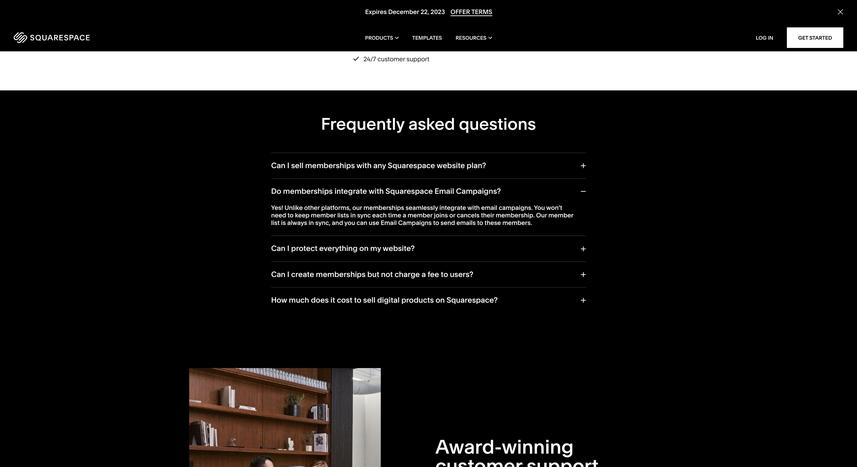 Task type: locate. For each thing, give the bounding box(es) containing it.
sell
[[291, 161, 304, 170], [364, 296, 376, 305]]

templates link
[[413, 24, 442, 51]]

can left use at left
[[357, 219, 368, 227]]

in right lists
[[351, 211, 356, 219]]

i for protect
[[287, 244, 290, 253]]

no squarespace ads or branding
[[364, 42, 460, 50]]

0 vertical spatial customer
[[378, 55, 405, 63]]

email right use at left
[[381, 219, 397, 227]]

member
[[311, 211, 336, 219], [408, 211, 433, 219], [549, 211, 574, 219]]

sync,
[[316, 219, 331, 227]]

1 vertical spatial can
[[357, 219, 368, 227]]

1 horizontal spatial a
[[422, 270, 426, 279]]

expires
[[365, 8, 387, 16]]

everything
[[320, 244, 358, 253]]

0 horizontal spatial on
[[360, 244, 369, 253]]

winning
[[502, 435, 574, 458]]

24/7
[[364, 55, 376, 63]]

0 vertical spatial support
[[407, 55, 430, 63]]

or down templates
[[426, 42, 432, 50]]

you
[[534, 204, 545, 212]]

1 can from the top
[[271, 161, 286, 170]]

unlike
[[285, 204, 303, 212]]

1 horizontal spatial member
[[408, 211, 433, 219]]

member left "joins"
[[408, 211, 433, 219]]

0 vertical spatial i
[[287, 161, 290, 170]]

0 vertical spatial on
[[360, 244, 369, 253]]

terms
[[472, 8, 493, 16]]

or inside yes! unlike other platforms, our memberships seamlessly integrate with email campaigns. you won't need to keep member lists in sync each time a member joins or cancels their membership. our member list is always in sync, and you can use email campaigns to send emails to these members.
[[450, 211, 456, 219]]

1 member from the left
[[311, 211, 336, 219]]

0 horizontal spatial member
[[311, 211, 336, 219]]

squarespace right any
[[388, 161, 436, 170]]

on right products
[[436, 296, 445, 305]]

customer management
[[364, 29, 433, 37]]

3 can from the top
[[271, 270, 286, 279]]

can inside yes! unlike other platforms, our memberships seamlessly integrate with email campaigns. you won't need to keep member lists in sync each time a member joins or cancels their membership. our member list is always in sync, and you can use email campaigns to send emails to these members.
[[357, 219, 368, 227]]

with inside yes! unlike other platforms, our memberships seamlessly integrate with email campaigns. you won't need to keep member lists in sync each time a member joins or cancels their membership. our member list is always in sync, and you can use email campaigns to send emails to these members.
[[468, 204, 480, 212]]

1 vertical spatial can
[[271, 244, 286, 253]]

memberships
[[305, 161, 355, 170], [283, 187, 333, 196], [364, 204, 405, 212], [316, 270, 366, 279]]

with left email at the right of page
[[468, 204, 480, 212]]

cancels
[[457, 211, 480, 219]]

integrate up our
[[335, 187, 367, 196]]

2 vertical spatial can
[[271, 270, 286, 279]]

0 vertical spatial email
[[435, 187, 455, 196]]

campaigns?
[[456, 187, 501, 196]]

1 horizontal spatial can
[[562, 42, 572, 50]]

3 member from the left
[[549, 211, 574, 219]]

frequently asked questions
[[321, 114, 537, 134]]

other
[[304, 204, 320, 212]]

keep
[[295, 211, 310, 219]]

yes! unlike other platforms, our memberships seamlessly integrate with email campaigns. you won't need to keep member lists in sync each time a member joins or cancels their membership. our member list is always in sync, and you can use email campaigns to send emails to these members.
[[271, 204, 574, 227]]

digital
[[378, 296, 400, 305]]

their
[[481, 211, 495, 219]]

2 i from the top
[[287, 244, 290, 253]]

squarespace up 24/7 customer support
[[374, 42, 412, 50]]

how
[[271, 296, 287, 305]]

1 vertical spatial customer
[[436, 454, 523, 467]]

to
[[288, 211, 294, 219], [434, 219, 440, 227], [478, 219, 484, 227], [441, 270, 449, 279], [354, 296, 362, 305]]

email
[[482, 204, 498, 212]]

can up do
[[271, 161, 286, 170]]

1 vertical spatial support
[[527, 454, 599, 467]]

a right time
[[403, 211, 407, 219]]

1 vertical spatial email
[[381, 219, 397, 227]]

0 horizontal spatial in
[[309, 219, 314, 227]]

2 can from the top
[[271, 244, 286, 253]]

member left lists
[[311, 211, 336, 219]]

in
[[351, 211, 356, 219], [309, 219, 314, 227]]

1 vertical spatial sell
[[364, 296, 376, 305]]

1 horizontal spatial on
[[436, 296, 445, 305]]

22,
[[421, 8, 429, 16]]

customers
[[528, 42, 560, 50]]

my
[[371, 244, 381, 253]]

1 horizontal spatial integrate
[[440, 204, 467, 212]]

0 horizontal spatial email
[[381, 219, 397, 227]]

i for sell
[[287, 161, 290, 170]]

create
[[291, 270, 314, 279]]

with
[[586, 42, 598, 50], [357, 161, 372, 170], [369, 187, 384, 196], [468, 204, 480, 212]]

1 horizontal spatial customer
[[436, 454, 523, 467]]

1 vertical spatial i
[[287, 244, 290, 253]]

membership.
[[496, 211, 535, 219]]

0 horizontal spatial integrate
[[335, 187, 367, 196]]

2 horizontal spatial member
[[549, 211, 574, 219]]

1 horizontal spatial support
[[527, 454, 599, 467]]

member right our
[[549, 211, 574, 219]]

with up each
[[369, 187, 384, 196]]

offer terms link
[[451, 8, 493, 16]]

on left the my
[[360, 244, 369, 253]]

can
[[562, 42, 572, 50], [357, 219, 368, 227]]

0 horizontal spatial can
[[357, 219, 368, 227]]

0 vertical spatial a
[[403, 211, 407, 219]]

1 horizontal spatial email
[[435, 187, 455, 196]]

in left the sync,
[[309, 219, 314, 227]]

can left the pay
[[562, 42, 572, 50]]

squarespace logo image
[[14, 32, 90, 43]]

a inside yes! unlike other platforms, our memberships seamlessly integrate with email campaigns. you won't need to keep member lists in sync each time a member joins or cancels their membership. our member list is always in sync, and you can use email campaigns to send emails to these members.
[[403, 211, 407, 219]]

campaigns.
[[499, 204, 533, 212]]

24/7 customer support
[[364, 55, 430, 63]]

december
[[388, 8, 419, 16]]

squarespace up seamlessly
[[386, 187, 433, 196]]

can i protect everything on my website?
[[271, 244, 415, 253]]

sync
[[358, 211, 371, 219]]

on
[[360, 244, 369, 253], [436, 296, 445, 305]]

or
[[426, 42, 432, 50], [620, 42, 626, 50], [450, 211, 456, 219]]

products button
[[365, 24, 399, 51]]

with left any
[[357, 161, 372, 170]]

3 i from the top
[[287, 270, 290, 279]]

a left 'fee'
[[422, 270, 426, 279]]

2 member from the left
[[408, 211, 433, 219]]

can i create memberships but not charge a fee to users?
[[271, 270, 474, 279]]

send
[[441, 219, 455, 227]]

can left "create"
[[271, 270, 286, 279]]

or left credit
[[620, 42, 626, 50]]

0 vertical spatial can
[[271, 161, 286, 170]]

i for create
[[287, 270, 290, 279]]

customer
[[364, 29, 392, 37]]

can
[[271, 161, 286, 170], [271, 244, 286, 253], [271, 270, 286, 279]]

support inside award-winning customer support
[[527, 454, 599, 467]]

members.
[[503, 219, 533, 227]]

management
[[394, 29, 433, 37]]

email
[[435, 187, 455, 196], [381, 219, 397, 227]]

0 horizontal spatial sell
[[291, 161, 304, 170]]

can for can i sell memberships with any squarespace website plan?
[[271, 161, 286, 170]]

can for can i protect everything on my website?
[[271, 244, 286, 253]]

2 vertical spatial i
[[287, 270, 290, 279]]

with right the pay
[[586, 42, 598, 50]]

1 i from the top
[[287, 161, 290, 170]]

can left protect
[[271, 244, 286, 253]]

1 vertical spatial a
[[422, 270, 426, 279]]

0 horizontal spatial a
[[403, 211, 407, 219]]

2 vertical spatial squarespace
[[386, 187, 433, 196]]

integrate up 'send'
[[440, 204, 467, 212]]

to left these
[[478, 219, 484, 227]]

it
[[331, 296, 335, 305]]

squarespace
[[374, 42, 412, 50], [388, 161, 436, 170], [386, 187, 433, 196]]

or right "joins"
[[450, 211, 456, 219]]

email up "joins"
[[435, 187, 455, 196]]

website
[[437, 161, 465, 170]]

how much does it cost to sell digital products on squarespace?
[[271, 296, 498, 305]]

list
[[271, 219, 280, 227]]

customer inside award-winning customer support
[[436, 454, 523, 467]]

templates
[[413, 34, 442, 41]]

these
[[485, 219, 501, 227]]

1 horizontal spatial or
[[450, 211, 456, 219]]

website?
[[383, 244, 415, 253]]

offer
[[451, 8, 470, 16]]

log             in
[[757, 34, 774, 41]]

1 vertical spatial integrate
[[440, 204, 467, 212]]

yes!
[[271, 204, 283, 212]]



Task type: vqa. For each thing, say whether or not it's contained in the screenshot.
support
yes



Task type: describe. For each thing, give the bounding box(es) containing it.
asked
[[409, 114, 455, 134]]

1 vertical spatial on
[[436, 296, 445, 305]]

log             in link
[[757, 34, 774, 41]]

no
[[364, 42, 372, 50]]

squarespace logo link
[[14, 32, 180, 43]]

0 horizontal spatial customer
[[378, 55, 405, 63]]

cost
[[337, 296, 353, 305]]

time
[[388, 211, 402, 219]]

1 horizontal spatial sell
[[364, 296, 376, 305]]

to right 'fee'
[[441, 270, 449, 279]]

platforms,
[[321, 204, 351, 212]]

any
[[374, 161, 386, 170]]

much
[[289, 296, 309, 305]]

memberships inside yes! unlike other platforms, our memberships seamlessly integrate with email campaigns. you won't need to keep member lists in sync each time a member joins or cancels their membership. our member list is always in sync, and you can use email campaigns to send emails to these members.
[[364, 204, 405, 212]]

products
[[402, 296, 434, 305]]

offer terms
[[451, 8, 493, 16]]

branding
[[433, 42, 460, 50]]

plan?
[[467, 161, 487, 170]]

charge
[[395, 270, 420, 279]]

email inside yes! unlike other platforms, our memberships seamlessly integrate with email campaigns. you won't need to keep member lists in sync each time a member joins or cancels their membership. our member list is always in sync, and you can use email campaigns to send emails to these members.
[[381, 219, 397, 227]]

credit
[[627, 42, 644, 50]]

questions
[[459, 114, 537, 134]]

need
[[271, 211, 286, 219]]

always
[[288, 219, 307, 227]]

paypal
[[599, 42, 618, 50]]

2023
[[431, 8, 445, 16]]

customer care advisors. image
[[189, 368, 381, 467]]

integrate inside yes! unlike other platforms, our memberships seamlessly integrate with email campaigns. you won't need to keep member lists in sync each time a member joins or cancels their membership. our member list is always in sync, and you can use email campaigns to send emails to these members.
[[440, 204, 467, 212]]

customers can pay with paypal or credit card
[[528, 42, 658, 50]]

get
[[799, 34, 809, 41]]

fee
[[428, 270, 440, 279]]

products
[[365, 34, 394, 41]]

each
[[373, 211, 387, 219]]

2 horizontal spatial or
[[620, 42, 626, 50]]

do
[[271, 187, 282, 196]]

get started link
[[788, 27, 844, 48]]

won't
[[547, 204, 563, 212]]

expires december 22, 2023
[[365, 8, 445, 16]]

0 vertical spatial can
[[562, 42, 572, 50]]

0 vertical spatial sell
[[291, 161, 304, 170]]

ads
[[414, 42, 424, 50]]

to right the "cost" at the bottom left
[[354, 296, 362, 305]]

0 horizontal spatial or
[[426, 42, 432, 50]]

pay
[[574, 42, 584, 50]]

protect
[[291, 244, 318, 253]]

to left 'send'
[[434, 219, 440, 227]]

award-
[[436, 435, 502, 458]]

1 horizontal spatial in
[[351, 211, 356, 219]]

is
[[281, 219, 286, 227]]

started
[[810, 34, 833, 41]]

squarespace?
[[447, 296, 498, 305]]

1 vertical spatial squarespace
[[388, 161, 436, 170]]

our
[[537, 211, 547, 219]]

do memberships integrate with squarespace email campaigns?
[[271, 187, 501, 196]]

our
[[353, 204, 362, 212]]

lists
[[338, 211, 349, 219]]

can for can i create memberships but not charge a fee to users?
[[271, 270, 286, 279]]

get started
[[799, 34, 833, 41]]

0 vertical spatial squarespace
[[374, 42, 412, 50]]

not
[[381, 270, 393, 279]]

in
[[769, 34, 774, 41]]

to right is
[[288, 211, 294, 219]]

0 horizontal spatial support
[[407, 55, 430, 63]]

users?
[[450, 270, 474, 279]]

frequently
[[321, 114, 405, 134]]

campaigns
[[399, 219, 432, 227]]

emails
[[457, 219, 476, 227]]

can i sell memberships with any squarespace website plan?
[[271, 161, 487, 170]]

award-winning customer support
[[436, 435, 599, 467]]

seamlessly
[[406, 204, 438, 212]]

does
[[311, 296, 329, 305]]

card
[[645, 42, 658, 50]]

you
[[345, 219, 355, 227]]

0 vertical spatial integrate
[[335, 187, 367, 196]]

and
[[332, 219, 343, 227]]

resources button
[[456, 24, 492, 51]]

but
[[368, 270, 380, 279]]

joins
[[434, 211, 448, 219]]

use
[[369, 219, 380, 227]]



